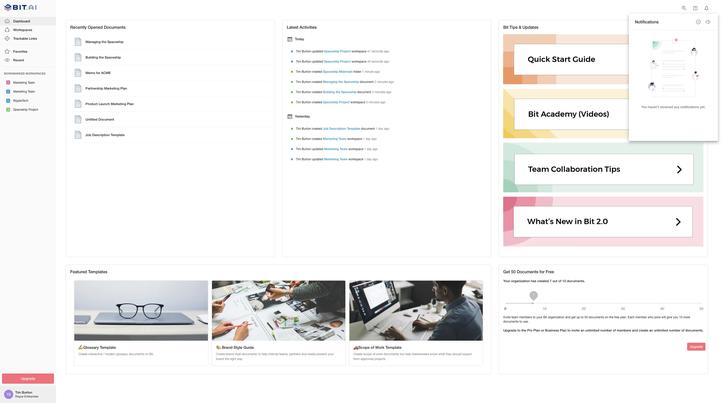 Task type: vqa. For each thing, say whether or not it's contained in the screenshot.
the created in the 'Tim Burton created Building the Spaceship document 6 days ago'
no



Task type: describe. For each thing, give the bounding box(es) containing it.
create scope of work documents too help stakeholders know what they should expect from approved projects.
[[354, 353, 472, 361]]

documents inside create brand style documents to help internal teams, partners and media present your brand the right way.
[[242, 353, 257, 356]]

template up modern at the bottom
[[100, 345, 116, 350]]

untitled document link
[[71, 113, 270, 126]]

documents inside the create scope of work documents too help stakeholders know what they should expect from approved projects.
[[384, 353, 399, 356]]

minutes for managing the spaceship
[[377, 80, 388, 84]]

document
[[98, 117, 114, 122]]

product launch marketing plan link
[[71, 97, 270, 111]]

get
[[503, 269, 510, 274]]

ago inside 'tim burton created managing the spaceship document 2 minutes ago'
[[389, 80, 394, 84]]

way.
[[237, 358, 243, 361]]

acme
[[101, 71, 111, 75]]

50 inside invite team members to your bit organization and get up to 50 documents on the free plan. each member who joins will give you 10 more documents to use.
[[585, 316, 588, 319]]

create for 🚗scope
[[354, 353, 363, 356]]

created for building the spaceship
[[312, 90, 322, 94]]

ago inside tim burton created spaceship materials folder 1 minute ago
[[375, 70, 380, 74]]

seconds for tim burton updated spaceship project workspace 49 seconds ago
[[372, 60, 383, 63]]

latest
[[287, 25, 299, 30]]

spaceship materials link
[[323, 70, 353, 74]]

enterprises
[[24, 395, 38, 398]]

latest activities
[[287, 25, 317, 30]]

document for job description template
[[361, 127, 375, 131]]

template up too
[[386, 345, 402, 350]]

each
[[628, 316, 635, 319]]

0 vertical spatial brand
[[226, 353, 234, 356]]

business
[[545, 328, 559, 332]]

members inside invite team members to your bit organization and get up to 50 documents on the free plan. each member who joins will give you 10 more documents to use.
[[519, 316, 532, 319]]

✍️glossary
[[78, 345, 99, 350]]

tim inside tim burton created spaceship materials folder 1 minute ago
[[296, 70, 301, 74]]

updated for spaceship project link for tim burton updated spaceship project workspace 47 seconds ago
[[312, 50, 323, 53]]

0 horizontal spatial 50
[[511, 269, 516, 274]]

building the spaceship
[[86, 55, 121, 59]]

rippletech
[[13, 99, 28, 103]]

upgrade to the pro plan or business plan to invite an unlimited number of members and create an unlimited number of documents.
[[503, 328, 704, 332]]

internal
[[268, 353, 278, 356]]

ago inside tim burton updated spaceship project workspace 49 seconds ago
[[384, 60, 389, 63]]

tim burton created spaceship project workspace 3 minutes ago
[[296, 100, 386, 104]]

and inside invite team members to your bit organization and get up to 50 documents on the free plan. each member who joins will give you 10 more documents to use.
[[566, 316, 571, 319]]

burton inside tim burton created marketing team workspace 1 day ago
[[302, 137, 311, 141]]

launch
[[99, 102, 110, 106]]

tim inside the tim burton updated spaceship project workspace 47 seconds ago
[[296, 50, 301, 53]]

0 vertical spatial description
[[329, 127, 346, 131]]

you
[[642, 105, 647, 109]]

spaceship project
[[13, 108, 38, 112]]

49
[[367, 60, 371, 63]]

burton inside tim burton rogue enterprises
[[22, 391, 32, 395]]

47
[[367, 50, 371, 53]]

job inside job description template link
[[86, 133, 91, 137]]

1 vertical spatial and
[[632, 328, 638, 332]]

documents down team
[[503, 320, 519, 324]]

ago inside the tim burton updated spaceship project workspace 47 seconds ago
[[384, 50, 389, 53]]

work
[[375, 345, 385, 350]]

project for tim burton created spaceship project workspace 3 minutes ago
[[339, 100, 350, 104]]

favorites
[[13, 49, 27, 54]]

workspaces
[[26, 72, 46, 75]]

tim inside tim burton created job description template document 1 day ago
[[296, 127, 301, 131]]

notifications
[[635, 19, 659, 24]]

0 horizontal spatial job description template link
[[71, 128, 270, 142]]

free
[[615, 316, 620, 319]]

your inside create brand style documents to help internal teams, partners and media present your brand the right way.
[[328, 353, 334, 356]]

present
[[317, 353, 327, 356]]

tim burton updated spaceship project workspace 47 seconds ago
[[296, 49, 389, 53]]

spaceship up acme on the left top
[[105, 55, 121, 59]]

1 horizontal spatial upgrade
[[503, 328, 517, 332]]

burton inside tim burton created spaceship materials folder 1 minute ago
[[302, 70, 311, 74]]

0 vertical spatial organization
[[511, 279, 530, 283]]

team
[[512, 316, 518, 319]]

create brand style documents to help internal teams, partners and media present your brand the right way.
[[216, 353, 334, 361]]

up
[[577, 316, 580, 319]]

workspace for spaceship project link corresponding to tim burton created spaceship project workspace 3 minutes ago
[[351, 101, 365, 104]]

to left pro
[[518, 328, 521, 332]]

memo for acme
[[86, 71, 111, 75]]

tim inside the tim burton created spaceship project workspace 3 minutes ago
[[296, 101, 301, 104]]

stakeholders
[[412, 353, 429, 356]]

0 vertical spatial documents.
[[567, 279, 585, 283]]

documents for opened
[[104, 25, 126, 30]]

0 vertical spatial managing
[[86, 40, 101, 44]]

projects.
[[375, 358, 386, 361]]

out
[[553, 279, 558, 283]]

burton inside tim burton created job description template document 1 day ago
[[302, 127, 311, 131]]

know
[[430, 353, 438, 356]]

featured
[[70, 269, 87, 274]]

building the spaceship link for recently opened documents
[[71, 51, 270, 64]]

partnership
[[86, 86, 103, 90]]

ago inside tim burton created marketing team workspace 1 day ago
[[372, 137, 377, 141]]

1 vertical spatial documents.
[[686, 328, 704, 332]]

your organization has created 7 out of 10 documents.
[[503, 279, 585, 283]]

tim burton created managing the spaceship document 2 minutes ago
[[296, 80, 394, 84]]

recent button
[[0, 56, 56, 65]]

1 horizontal spatial job
[[323, 127, 329, 131]]

workspace for tim burton updated spaceship project workspace 49 seconds ago spaceship project link
[[352, 60, 367, 63]]

2 unlimited from the left
[[654, 328, 668, 332]]

3 inside tim burton created building the spaceship document 3 minutes ago
[[372, 90, 374, 94]]

tim inside 'tim burton created managing the spaceship document 2 minutes ago'
[[296, 80, 301, 84]]

bit.
[[149, 353, 154, 356]]

style
[[235, 353, 241, 356]]

1 vertical spatial managing the spaceship link
[[323, 80, 359, 84]]

memo
[[86, 71, 95, 75]]

create for ✍️glossary
[[78, 353, 88, 356]]

created for job description template
[[312, 127, 322, 131]]

glossary
[[117, 353, 128, 356]]

document for managing the spaceship
[[360, 80, 374, 84]]

invite team members to your bit organization and get up to 50 documents on the free plan. each member who joins will give you 10 more documents to use.
[[503, 316, 690, 324]]

0 horizontal spatial upgrade button
[[2, 374, 54, 384]]

updated for middle marketing team link
[[312, 147, 323, 151]]

2 marketing team button from the top
[[0, 87, 56, 96]]

spaceship up tim burton updated spaceship project workspace 49 seconds ago
[[324, 49, 339, 53]]

project inside button
[[29, 108, 38, 112]]

documents up upgrade to the pro plan or business plan to invite an unlimited number of members and create an unlimited number of documents. at the right
[[589, 316, 604, 319]]

2 number from the left
[[669, 328, 681, 332]]

to right team
[[533, 316, 536, 319]]

10 inside invite team members to your bit organization and get up to 50 documents on the free plan. each member who joins will give you 10 more documents to use.
[[679, 316, 683, 319]]

to left the invite at the right bottom
[[568, 328, 571, 332]]

your
[[503, 279, 510, 283]]

1 inside tim burton created job description template document 1 day ago
[[376, 127, 378, 131]]

teams,
[[279, 353, 289, 356]]

of inside the create scope of work documents too help stakeholders know what they should expect from approved projects.
[[373, 353, 375, 356]]

materials
[[339, 70, 353, 74]]

more
[[683, 316, 690, 319]]

recently
[[70, 25, 87, 30]]

minute
[[365, 70, 374, 74]]

partners
[[289, 353, 301, 356]]

0 horizontal spatial 10
[[563, 279, 566, 283]]

1 marketing team from the top
[[13, 81, 35, 84]]

1 horizontal spatial job description template link
[[323, 127, 360, 131]]

partnership marketing plan link
[[71, 82, 270, 95]]

style
[[234, 345, 242, 350]]

created for marketing team
[[312, 137, 322, 141]]

created for managing the spaceship
[[312, 80, 322, 84]]

1 vertical spatial members
[[617, 328, 631, 332]]

1 for spaceship materials link at top left
[[362, 70, 364, 74]]

tim inside tim burton created building the spaceship document 3 minutes ago
[[296, 90, 301, 94]]

project for tim burton updated spaceship project workspace 47 seconds ago
[[340, 49, 351, 53]]

spaceship down 'tim burton created managing the spaceship document 2 minutes ago'
[[341, 90, 357, 94]]

✍️glossary template image
[[74, 281, 208, 341]]

0 horizontal spatial brand
[[216, 358, 224, 361]]

0 horizontal spatial on
[[145, 353, 149, 356]]

get
[[572, 316, 576, 319]]

tips
[[510, 25, 518, 30]]

1 an from the left
[[581, 328, 585, 332]]

tim inside tim burton rogue enterprises
[[15, 391, 21, 395]]

tim burton created building the spaceship document 3 minutes ago
[[296, 90, 391, 94]]

the up building the spaceship
[[102, 40, 106, 44]]

spaceship project button
[[0, 105, 56, 114]]

brand
[[222, 345, 233, 350]]

workspace for the bottommost marketing team link
[[348, 158, 363, 161]]

2 vertical spatial marketing team link
[[324, 157, 348, 161]]

0 vertical spatial upgrade button
[[687, 343, 706, 351]]

burton inside 'tim burton created managing the spaceship document 2 minutes ago'
[[302, 80, 311, 84]]

trackable
[[13, 36, 28, 40]]

building the spaceship link for tim burton
[[323, 90, 357, 94]]

burton inside tim burton updated spaceship project workspace 49 seconds ago
[[302, 60, 311, 63]]

3 inside the tim burton created spaceship project workspace 3 minutes ago
[[366, 101, 368, 104]]

pro
[[527, 328, 533, 332]]

spaceship left materials
[[323, 70, 338, 74]]

1 horizontal spatial building
[[323, 90, 335, 94]]

rippletech button
[[0, 96, 56, 105]]

member
[[636, 316, 647, 319]]

seconds for tim burton updated spaceship project workspace 47 seconds ago
[[372, 50, 383, 53]]

trackable links
[[13, 36, 37, 40]]

0 horizontal spatial for
[[96, 71, 100, 75]]

1 vertical spatial description
[[92, 133, 110, 137]]

burton inside the tim burton created spaceship project workspace 3 minutes ago
[[302, 101, 311, 104]]

spaceship project link for tim burton created spaceship project workspace 3 minutes ago
[[323, 100, 350, 104]]

🎨
[[216, 345, 221, 350]]

you haven't received any notifications yet.
[[642, 105, 706, 109]]

expect
[[463, 353, 472, 356]]

dashboard
[[13, 19, 30, 23]]

updated for tim burton updated spaceship project workspace 49 seconds ago spaceship project link
[[312, 60, 323, 63]]

should
[[453, 353, 462, 356]]

7
[[550, 279, 552, 283]]

tim burton updated spaceship project workspace 49 seconds ago
[[296, 60, 389, 63]]

workspace for spaceship project link for tim burton updated spaceship project workspace 47 seconds ago
[[352, 50, 367, 53]]



Task type: locate. For each thing, give the bounding box(es) containing it.
joins
[[655, 316, 661, 319]]

create down ✍️glossary
[[78, 353, 88, 356]]

1 vertical spatial 10
[[679, 316, 683, 319]]

0 vertical spatial job
[[323, 127, 329, 131]]

received
[[660, 105, 673, 109]]

1 horizontal spatial brand
[[226, 353, 234, 356]]

create interactive / modern glossary documents on bit.
[[78, 353, 154, 356]]

2 create from the left
[[216, 353, 225, 356]]

haven't
[[648, 105, 659, 109]]

unlimited down invite team members to your bit organization and get up to 50 documents on the free plan. each member who joins will give you 10 more documents to use.
[[586, 328, 600, 332]]

dashboard button
[[0, 17, 56, 25]]

day for the bottommost marketing team link
[[367, 158, 372, 161]]

updated
[[312, 50, 323, 53], [312, 60, 323, 63], [312, 147, 323, 151], [312, 158, 323, 161]]

0 horizontal spatial and
[[302, 353, 307, 356]]

upgrade for the upgrade button to the left
[[21, 376, 35, 381]]

bit left tips
[[503, 25, 509, 30]]

2 vertical spatial minutes
[[369, 101, 380, 104]]

spaceship project link up tim burton updated spaceship project workspace 49 seconds ago
[[324, 49, 351, 53]]

plan inside partnership marketing plan link
[[120, 86, 127, 90]]

document inside tim burton created building the spaceship document 3 minutes ago
[[357, 90, 371, 94]]

tim burton rogue enterprises
[[15, 391, 38, 398]]

for left acme on the left top
[[96, 71, 100, 75]]

to inside create brand style documents to help internal teams, partners and media present your brand the right way.
[[258, 353, 261, 356]]

project
[[340, 49, 351, 53], [340, 60, 351, 63], [339, 100, 350, 104], [29, 108, 38, 112]]

on left 'bit.'
[[145, 353, 149, 356]]

spaceship project link for tim burton updated spaceship project workspace 47 seconds ago
[[324, 49, 351, 53]]

memo for acme link
[[71, 66, 270, 80]]

1 tim burton updated marketing team workspace 1 day ago from the top
[[296, 147, 378, 151]]

description up tim burton created marketing team workspace 1 day ago
[[329, 127, 346, 131]]

project for tim burton updated spaceship project workspace 49 seconds ago
[[340, 60, 351, 63]]

on inside invite team members to your bit organization and get up to 50 documents on the free plan. each member who joins will give you 10 more documents to use.
[[605, 316, 609, 319]]

workspace for middle marketing team link
[[348, 147, 363, 151]]

building up memo
[[86, 55, 98, 59]]

on left free
[[605, 316, 609, 319]]

created inside the tim burton created spaceship project workspace 3 minutes ago
[[312, 101, 322, 104]]

1 vertical spatial marketing team link
[[324, 147, 348, 151]]

bit tips & updates
[[503, 25, 539, 30]]

1 horizontal spatial 3
[[372, 90, 374, 94]]

will
[[662, 316, 666, 319]]

1 horizontal spatial your
[[537, 316, 543, 319]]

and left get
[[566, 316, 571, 319]]

1 vertical spatial for
[[540, 269, 545, 274]]

notifications
[[681, 105, 699, 109]]

spaceship project link up spaceship materials link at top left
[[324, 60, 351, 63]]

template down document
[[111, 133, 125, 137]]

managing the spaceship
[[86, 40, 124, 44]]

0 vertical spatial seconds
[[372, 50, 383, 53]]

1 vertical spatial spaceship project link
[[324, 60, 351, 63]]

and left media
[[302, 353, 307, 356]]

or
[[541, 328, 544, 332]]

who
[[648, 316, 654, 319]]

recently opened documents
[[70, 25, 126, 30]]

0 horizontal spatial create
[[78, 353, 88, 356]]

template up tim burton created marketing team workspace 1 day ago
[[347, 127, 360, 131]]

0 vertical spatial members
[[519, 316, 532, 319]]

create down 🎨
[[216, 353, 225, 356]]

1 vertical spatial 3
[[366, 101, 368, 104]]

1 vertical spatial job
[[86, 133, 91, 137]]

1 horizontal spatial 10
[[679, 316, 683, 319]]

tim burton created job description template document 1 day ago
[[296, 127, 389, 131]]

description down untitled document
[[92, 133, 110, 137]]

updated for the bottommost marketing team link
[[312, 158, 323, 161]]

your inside invite team members to your bit organization and get up to 50 documents on the free plan. each member who joins will give you 10 more documents to use.
[[537, 316, 543, 319]]

seconds right '47'
[[372, 50, 383, 53]]

approved
[[361, 358, 374, 361]]

2 horizontal spatial create
[[354, 353, 363, 356]]

and inside create brand style documents to help internal teams, partners and media present your brand the right way.
[[302, 353, 307, 356]]

number down you
[[669, 328, 681, 332]]

1 inside tim burton created spaceship materials folder 1 minute ago
[[362, 70, 364, 74]]

number down invite team members to your bit organization and get up to 50 documents on the free plan. each member who joins will give you 10 more documents to use.
[[600, 328, 612, 332]]

seconds inside the tim burton updated spaceship project workspace 47 seconds ago
[[372, 50, 383, 53]]

0 vertical spatial managing the spaceship link
[[71, 35, 270, 48]]

description
[[329, 127, 346, 131], [92, 133, 110, 137]]

1 vertical spatial building
[[323, 90, 335, 94]]

create inside the create scope of work documents too help stakeholders know what they should expect from approved projects.
[[354, 353, 363, 356]]

members down plan.
[[617, 328, 631, 332]]

1 seconds from the top
[[372, 50, 383, 53]]

the left pro
[[522, 328, 526, 332]]

on
[[605, 316, 609, 319], [145, 353, 149, 356]]

1 horizontal spatial managing
[[323, 80, 338, 84]]

0 vertical spatial building
[[86, 55, 98, 59]]

50
[[511, 269, 516, 274], [585, 316, 588, 319]]

2 vertical spatial document
[[361, 127, 375, 131]]

to right up
[[581, 316, 584, 319]]

0 vertical spatial spaceship project link
[[324, 49, 351, 53]]

members
[[519, 316, 532, 319], [617, 328, 631, 332]]

0 horizontal spatial managing
[[86, 40, 101, 44]]

job down untitled
[[86, 133, 91, 137]]

the inside create brand style documents to help internal teams, partners and media present your brand the right way.
[[225, 358, 229, 361]]

document for building the spaceship
[[357, 90, 371, 94]]

documents
[[589, 316, 604, 319], [503, 320, 519, 324], [129, 353, 144, 356], [242, 353, 257, 356], [384, 353, 399, 356]]

created inside 'tim burton created managing the spaceship document 2 minutes ago'
[[312, 80, 322, 84]]

burton inside tim burton created building the spaceship document 3 minutes ago
[[302, 90, 311, 94]]

1 horizontal spatial for
[[540, 269, 545, 274]]

spaceship up building the spaceship
[[107, 40, 124, 44]]

guide
[[244, 345, 254, 350]]

featured templates
[[70, 269, 107, 274]]

0 horizontal spatial organization
[[511, 279, 530, 283]]

10 right out
[[563, 279, 566, 283]]

modern
[[105, 353, 116, 356]]

workspaces button
[[0, 25, 56, 34]]

marketing team down bookmarked workspaces on the top left
[[13, 81, 35, 84]]

1 horizontal spatial members
[[617, 328, 631, 332]]

2 an from the left
[[649, 328, 653, 332]]

document inside 'tim burton created managing the spaceship document 2 minutes ago'
[[360, 80, 374, 84]]

2 vertical spatial and
[[302, 353, 307, 356]]

create up 'from'
[[354, 353, 363, 356]]

organization up 'business'
[[548, 316, 565, 319]]

🚗scope of work template
[[354, 345, 402, 350]]

your right present
[[328, 353, 334, 356]]

job description template link up tim burton created marketing team workspace 1 day ago
[[323, 127, 360, 131]]

day for marketing team link to the top
[[366, 137, 371, 141]]

0 vertical spatial and
[[566, 316, 571, 319]]

50 right up
[[585, 316, 588, 319]]

project up materials
[[340, 60, 351, 63]]

workspace inside the tim burton created spaceship project workspace 3 minutes ago
[[351, 101, 365, 104]]

1 horizontal spatial and
[[566, 316, 571, 319]]

1 vertical spatial tim burton updated marketing team workspace 1 day ago
[[296, 157, 378, 161]]

organization inside invite team members to your bit organization and get up to 50 documents on the free plan. each member who joins will give you 10 more documents to use.
[[548, 316, 565, 319]]

2 horizontal spatial upgrade
[[690, 345, 703, 349]]

create for 🎨
[[216, 353, 225, 356]]

to left internal
[[258, 353, 261, 356]]

managing down opened
[[86, 40, 101, 44]]

minutes inside tim burton created building the spaceship document 3 minutes ago
[[375, 90, 385, 94]]

0 horizontal spatial members
[[519, 316, 532, 319]]

spaceship up spaceship materials link at top left
[[324, 60, 339, 63]]

1 number from the left
[[600, 328, 612, 332]]

0 horizontal spatial upgrade
[[21, 376, 35, 381]]

marketing inside the "product launch marketing plan" "link"
[[111, 102, 126, 106]]

tim inside tim burton updated spaceship project workspace 49 seconds ago
[[296, 60, 301, 63]]

1 vertical spatial managing
[[323, 80, 338, 84]]

the left right
[[225, 358, 229, 361]]

2 vertical spatial spaceship project link
[[323, 100, 350, 104]]

marketing team up 'rippletech'
[[13, 90, 35, 93]]

help inside create brand style documents to help internal teams, partners and media present your brand the right way.
[[262, 353, 268, 356]]

created inside tim burton created marketing team workspace 1 day ago
[[312, 137, 322, 141]]

1 horizontal spatial create
[[216, 353, 225, 356]]

1 horizontal spatial description
[[329, 127, 346, 131]]

0 vertical spatial your
[[537, 316, 543, 319]]

1 vertical spatial your
[[328, 353, 334, 356]]

3 create from the left
[[354, 353, 363, 356]]

spaceship project link for tim burton updated spaceship project workspace 49 seconds ago
[[324, 60, 351, 63]]

🚗scope of work template image
[[350, 281, 483, 341]]

workspace
[[352, 50, 367, 53], [352, 60, 367, 63], [351, 101, 365, 104], [347, 137, 362, 141], [348, 147, 363, 151], [348, 158, 363, 161]]

1 horizontal spatial building the spaceship link
[[323, 90, 357, 94]]

1 vertical spatial document
[[357, 90, 371, 94]]

0 horizontal spatial job
[[86, 133, 91, 137]]

organization down get 50 documents for free
[[511, 279, 530, 283]]

create
[[639, 328, 649, 332]]

0 vertical spatial for
[[96, 71, 100, 75]]

interactive
[[88, 353, 102, 356]]

1 vertical spatial bit
[[543, 316, 547, 319]]

created inside tim burton created job description template document 1 day ago
[[312, 127, 322, 131]]

1 horizontal spatial an
[[649, 328, 653, 332]]

ago inside tim burton created building the spaceship document 3 minutes ago
[[386, 90, 391, 94]]

2 marketing team from the top
[[13, 90, 35, 93]]

tim
[[296, 50, 301, 53], [296, 60, 301, 63], [296, 70, 301, 74], [296, 80, 301, 84], [296, 90, 301, 94], [296, 101, 301, 104], [296, 127, 301, 131], [296, 137, 301, 141], [296, 147, 301, 151], [296, 158, 301, 161], [15, 391, 21, 395]]

document inside tim burton created job description template document 1 day ago
[[361, 127, 375, 131]]

the down tim burton created spaceship materials folder 1 minute ago
[[338, 80, 343, 84]]

an right the invite at the right bottom
[[581, 328, 585, 332]]

tim inside tim burton created marketing team workspace 1 day ago
[[296, 137, 301, 141]]

1 for middle marketing team link
[[364, 147, 366, 151]]

day
[[378, 127, 383, 131], [366, 137, 371, 141], [367, 147, 372, 151], [367, 158, 372, 161]]

minutes inside the tim burton created spaceship project workspace 3 minutes ago
[[369, 101, 380, 104]]

created for spaceship project
[[312, 101, 322, 104]]

0 vertical spatial marketing team
[[13, 81, 35, 84]]

the up the tim burton created spaceship project workspace 3 minutes ago
[[336, 90, 341, 94]]

the inside invite team members to your bit organization and get up to 50 documents on the free plan. each member who joins will give you 10 more documents to use.
[[609, 316, 614, 319]]

✍️glossary template
[[78, 345, 116, 350]]

1 horizontal spatial 50
[[585, 316, 588, 319]]

updated inside tim burton updated spaceship project workspace 49 seconds ago
[[312, 60, 323, 63]]

brand down 🎨
[[216, 358, 224, 361]]

minutes inside 'tim burton created managing the spaceship document 2 minutes ago'
[[377, 80, 388, 84]]

template
[[347, 127, 360, 131], [111, 133, 125, 137], [100, 345, 116, 350], [386, 345, 402, 350]]

0 vertical spatial bit
[[503, 25, 509, 30]]

job description template
[[86, 133, 125, 137]]

documents for 50
[[517, 269, 539, 274]]

created for spaceship materials
[[312, 70, 322, 74]]

1 vertical spatial brand
[[216, 358, 224, 361]]

help right too
[[405, 353, 411, 356]]

0 horizontal spatial bit
[[503, 25, 509, 30]]

🎨 brand style guide image
[[212, 281, 345, 341]]

0 vertical spatial building the spaceship link
[[71, 51, 270, 64]]

project up tim burton updated spaceship project workspace 49 seconds ago
[[340, 49, 351, 53]]

day for middle marketing team link
[[367, 147, 372, 151]]

0 vertical spatial 3
[[372, 90, 374, 94]]

0 horizontal spatial documents.
[[567, 279, 585, 283]]

bit up or at the right of page
[[543, 316, 547, 319]]

0 horizontal spatial building the spaceship link
[[71, 51, 270, 64]]

what
[[438, 353, 445, 356]]

0 horizontal spatial documents
[[104, 25, 126, 30]]

documents up managing the spaceship
[[104, 25, 126, 30]]

spaceship down materials
[[344, 80, 359, 84]]

partnership marketing plan
[[86, 86, 127, 90]]

1 horizontal spatial help
[[405, 353, 411, 356]]

spaceship inside button
[[13, 108, 28, 112]]

spaceship down tim burton created building the spaceship document 3 minutes ago
[[323, 100, 338, 104]]

building up the tim burton created spaceship project workspace 3 minutes ago
[[323, 90, 335, 94]]

links
[[29, 36, 37, 40]]

has
[[531, 279, 537, 283]]

0 vertical spatial documents
[[104, 25, 126, 30]]

your up or at the right of page
[[537, 316, 543, 319]]

documents. right out
[[567, 279, 585, 283]]

workspace inside tim burton created marketing team workspace 1 day ago
[[347, 137, 362, 141]]

building the spaceship link up memo for acme link
[[71, 51, 270, 64]]

0 vertical spatial tim burton updated marketing team workspace 1 day ago
[[296, 147, 378, 151]]

1 vertical spatial on
[[145, 353, 149, 356]]

0 vertical spatial document
[[360, 80, 374, 84]]

project down tim burton created building the spaceship document 3 minutes ago
[[339, 100, 350, 104]]

help left internal
[[262, 353, 268, 356]]

team
[[28, 81, 35, 84], [28, 90, 35, 93], [339, 137, 347, 141], [340, 147, 348, 151], [340, 157, 348, 161]]

1 help from the left
[[262, 353, 268, 356]]

documents left too
[[384, 353, 399, 356]]

yet.
[[700, 105, 706, 109]]

building the spaceship link up the tim burton created spaceship project workspace 3 minutes ago
[[323, 90, 357, 94]]

for left free
[[540, 269, 545, 274]]

marketing team link
[[323, 137, 347, 141], [324, 147, 348, 151], [324, 157, 348, 161]]

burton inside the tim burton updated spaceship project workspace 47 seconds ago
[[302, 50, 311, 53]]

updated inside the tim burton updated spaceship project workspace 47 seconds ago
[[312, 50, 323, 53]]

0 vertical spatial 50
[[511, 269, 516, 274]]

1 vertical spatial 50
[[585, 316, 588, 319]]

🎨 brand style guide
[[216, 345, 254, 350]]

give
[[667, 316, 673, 319]]

1 horizontal spatial upgrade button
[[687, 343, 706, 351]]

day inside tim burton created job description template document 1 day ago
[[378, 127, 383, 131]]

created
[[312, 70, 322, 74], [312, 80, 322, 84], [312, 90, 322, 94], [312, 101, 322, 104], [312, 127, 322, 131], [312, 137, 322, 141], [537, 279, 549, 283]]

product
[[86, 102, 98, 106]]

2 updated from the top
[[312, 60, 323, 63]]

2 horizontal spatial and
[[632, 328, 638, 332]]

documents up the "has"
[[517, 269, 539, 274]]

0 horizontal spatial unlimited
[[586, 328, 600, 332]]

document
[[360, 80, 374, 84], [357, 90, 371, 94], [361, 127, 375, 131]]

0 vertical spatial minutes
[[377, 80, 388, 84]]

your
[[537, 316, 543, 319], [328, 353, 334, 356]]

ago inside the tim burton created spaceship project workspace 3 minutes ago
[[381, 101, 386, 104]]

bookmarked
[[4, 72, 25, 75]]

folder
[[354, 70, 361, 74]]

upgrade button
[[687, 343, 706, 351], [2, 374, 54, 384]]

1 updated from the top
[[312, 50, 323, 53]]

from
[[354, 358, 360, 361]]

marketing team button
[[0, 78, 56, 87], [0, 87, 56, 96]]

workspace inside tim burton updated spaceship project workspace 49 seconds ago
[[352, 60, 367, 63]]

seconds inside tim burton updated spaceship project workspace 49 seconds ago
[[372, 60, 383, 63]]

0 horizontal spatial help
[[262, 353, 268, 356]]

recent
[[13, 58, 24, 62]]

help inside the create scope of work documents too help stakeholders know what they should expect from approved projects.
[[405, 353, 411, 356]]

marketing team
[[13, 81, 35, 84], [13, 90, 35, 93]]

1 inside tim burton created marketing team workspace 1 day ago
[[363, 137, 365, 141]]

bit inside invite team members to your bit organization and get up to 50 documents on the free plan. each member who joins will give you 10 more documents to use.
[[543, 316, 547, 319]]

the left free
[[609, 316, 614, 319]]

tim burton created marketing team workspace 1 day ago
[[296, 137, 377, 141]]

managing down spaceship materials link at top left
[[323, 80, 338, 84]]

created inside tim burton created building the spaceship document 3 minutes ago
[[312, 90, 322, 94]]

1 unlimited from the left
[[586, 328, 600, 332]]

seconds right 49
[[372, 60, 383, 63]]

plan.
[[621, 316, 627, 319]]

workspaces
[[13, 28, 32, 32]]

1 create from the left
[[78, 353, 88, 356]]

2 tim burton updated marketing team workspace 1 day ago from the top
[[296, 157, 378, 161]]

1 horizontal spatial organization
[[548, 316, 565, 319]]

members up use.
[[519, 316, 532, 319]]

2 help from the left
[[405, 353, 411, 356]]

today
[[295, 37, 304, 41]]

marketing inside partnership marketing plan link
[[104, 86, 119, 90]]

created inside tim burton created spaceship materials folder 1 minute ago
[[312, 70, 322, 74]]

upgrade for the topmost the upgrade button
[[690, 345, 703, 349]]

minutes for building the spaceship
[[375, 90, 385, 94]]

3 updated from the top
[[312, 147, 323, 151]]

2 seconds from the top
[[372, 60, 383, 63]]

marketing team button up 'rippletech'
[[0, 87, 56, 96]]

3
[[372, 90, 374, 94], [366, 101, 368, 104]]

plan inside the "product launch marketing plan" "link"
[[127, 102, 134, 106]]

favorites button
[[0, 47, 56, 56]]

4 updated from the top
[[312, 158, 323, 161]]

unlimited
[[586, 328, 600, 332], [654, 328, 668, 332]]

0 horizontal spatial description
[[92, 133, 110, 137]]

1 vertical spatial organization
[[548, 316, 565, 319]]

get 50 documents for free
[[503, 269, 554, 274]]

0 horizontal spatial an
[[581, 328, 585, 332]]

0 vertical spatial on
[[605, 316, 609, 319]]

day inside tim burton created marketing team workspace 1 day ago
[[366, 137, 371, 141]]

1 marketing team button from the top
[[0, 78, 56, 87]]

10 right you
[[679, 316, 683, 319]]

0 horizontal spatial building
[[86, 55, 98, 59]]

opened
[[88, 25, 103, 30]]

1 horizontal spatial on
[[605, 316, 609, 319]]

right
[[230, 358, 236, 361]]

ago inside tim burton created job description template document 1 day ago
[[384, 127, 389, 131]]

0 horizontal spatial your
[[328, 353, 334, 356]]

1 vertical spatial documents
[[517, 269, 539, 274]]

an
[[581, 328, 585, 332], [649, 328, 653, 332]]

documents down guide
[[242, 353, 257, 356]]

0 vertical spatial marketing team link
[[323, 137, 347, 141]]

unlimited down will
[[654, 328, 668, 332]]

create inside create brand style documents to help internal teams, partners and media present your brand the right way.
[[216, 353, 225, 356]]

seconds
[[372, 50, 383, 53], [372, 60, 383, 63]]

an right create
[[649, 328, 653, 332]]

the down managing the spaceship
[[99, 55, 104, 59]]

and left create
[[632, 328, 638, 332]]

workspace for marketing team link to the top
[[347, 137, 362, 141]]

documents right glossary on the left bottom of page
[[129, 353, 144, 356]]

brand up right
[[226, 353, 234, 356]]

number
[[600, 328, 612, 332], [669, 328, 681, 332]]

to left use.
[[520, 320, 522, 324]]

documents. down more
[[686, 328, 704, 332]]

marketing team button down bookmarked workspaces on the top left
[[0, 78, 56, 87]]

1 horizontal spatial unlimited
[[654, 328, 668, 332]]

workspace inside the tim burton updated spaceship project workspace 47 seconds ago
[[352, 50, 367, 53]]

50 right get
[[511, 269, 516, 274]]

project down rippletech 'button'
[[29, 108, 38, 112]]

tb
[[6, 393, 11, 397]]

1 for the bottommost marketing team link
[[364, 158, 366, 161]]

1 vertical spatial upgrade
[[690, 345, 703, 349]]

1 vertical spatial marketing team
[[13, 90, 35, 93]]

job up tim burton created marketing team workspace 1 day ago
[[323, 127, 329, 131]]

tim burton created spaceship materials folder 1 minute ago
[[296, 70, 380, 74]]

tim burton updated marketing team workspace 1 day ago
[[296, 147, 378, 151], [296, 157, 378, 161]]

spaceship down 'rippletech'
[[13, 108, 28, 112]]

job description template link down untitled document link
[[71, 128, 270, 142]]

yesterday
[[295, 114, 310, 118]]

1 for marketing team link to the top
[[363, 137, 365, 141]]

1 horizontal spatial documents.
[[686, 328, 704, 332]]

use.
[[523, 320, 529, 324]]

and
[[566, 316, 571, 319], [632, 328, 638, 332], [302, 353, 307, 356]]

spaceship project link down tim burton created building the spaceship document 3 minutes ago
[[323, 100, 350, 104]]

building the spaceship link
[[71, 51, 270, 64], [323, 90, 357, 94]]



